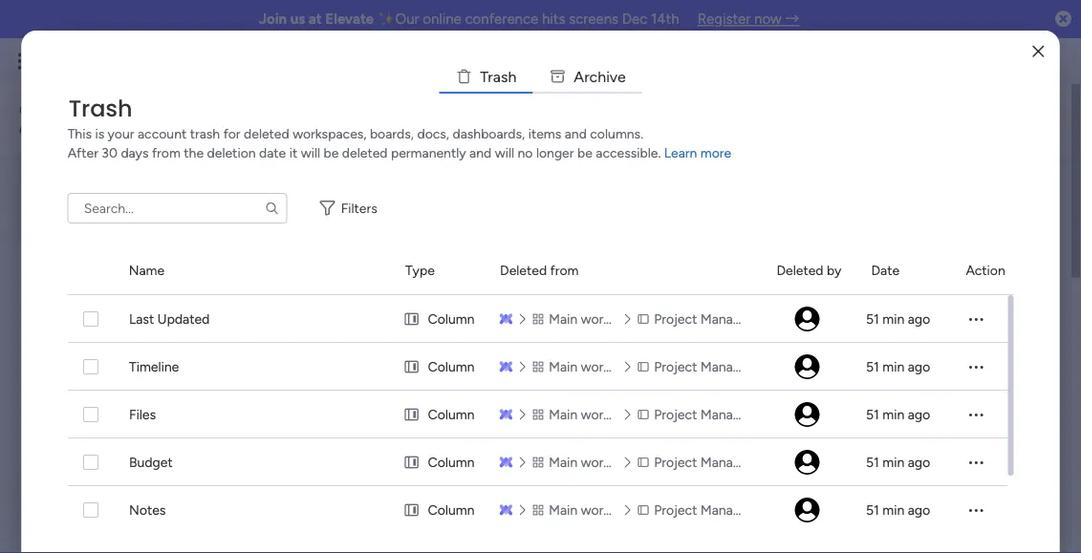 Task type: describe. For each thing, give the bounding box(es) containing it.
timeline
[[129, 359, 179, 375]]

→
[[785, 11, 800, 28]]

help
[[819, 342, 849, 361]]

column cell for files
[[403, 391, 474, 439]]

workspace for budget
[[581, 455, 645, 471]]

workspaces,
[[293, 126, 367, 142]]

register now →
[[698, 11, 800, 28]]

r for a
[[584, 67, 590, 86]]

51 min ago for timeline
[[866, 359, 930, 375]]

management for budget
[[700, 455, 779, 471]]

recently visited
[[69, 195, 197, 216]]

online
[[423, 11, 462, 28]]

51 min ago for last updated
[[866, 311, 930, 328]]

row group inside table
[[68, 247, 1014, 295]]

visited
[[143, 195, 197, 216]]

51 for last updated
[[866, 311, 879, 328]]

management for files
[[700, 407, 779, 423]]

search image
[[265, 201, 280, 216]]

2 be from the left
[[578, 145, 593, 161]]

min for budget
[[883, 455, 905, 471]]

51 for budget
[[866, 455, 879, 471]]

from inside column header
[[550, 263, 579, 279]]

update
[[69, 494, 127, 515]]

✨
[[378, 11, 392, 28]]

help
[[935, 505, 970, 525]]

it
[[289, 145, 298, 161]]

e
[[618, 67, 626, 86]]

now
[[755, 11, 782, 28]]

project for files
[[654, 407, 697, 423]]

c
[[590, 67, 598, 86]]

30
[[102, 145, 118, 161]]

bob builder image for timeline
[[795, 355, 820, 380]]

project management for notes
[[654, 503, 779, 519]]

row containing budget
[[68, 439, 1009, 487]]

work with a monday.com expert to build a tailored solution for your team
[[777, 373, 1033, 414]]

learn more button
[[777, 428, 1041, 466]]

column for files
[[428, 407, 474, 423]]

is
[[95, 126, 104, 142]]

templates image image for good afternoon, bob!
[[774, 183, 1045, 325]]

action column header
[[966, 247, 1014, 295]]

afternoon,
[[56, 101, 118, 118]]

register
[[698, 11, 751, 28]]

main for budget
[[549, 455, 577, 471]]

bob builder image for notes
[[795, 498, 820, 523]]

project management link for budget
[[635, 452, 779, 473]]

2 horizontal spatial and
[[565, 126, 587, 142]]

items
[[529, 126, 562, 142]]

dashboards,
[[453, 126, 525, 142]]

1 h from the left
[[508, 67, 517, 86]]

building
[[853, 342, 909, 361]]

workflow?
[[949, 342, 1023, 361]]

management
[[122, 420, 201, 436]]

deleted from column header
[[500, 247, 754, 295]]

learn inside 'trash this is your account trash for deleted workspaces, boards, docs, dashboards, items and columns. after 30 days from the deletion date it will be deleted permanently and will no longer be accessible. learn more'
[[664, 145, 697, 161]]

no
[[518, 145, 533, 161]]

column cell for budget
[[403, 439, 474, 487]]

main workspace for timeline
[[549, 359, 645, 375]]

workspace for last updated
[[581, 311, 645, 328]]

join us at elevate ✨ our online conference hits screens dec 14th
[[259, 11, 680, 28]]

project management for timeline
[[654, 359, 779, 375]]

min for notes
[[883, 503, 905, 519]]

after
[[68, 145, 98, 161]]

name column header
[[129, 247, 383, 295]]

management for last updated
[[700, 311, 779, 328]]

main workspace link for timeline
[[530, 357, 645, 378]]

project management link for files
[[635, 405, 779, 426]]

main workspace for files
[[549, 407, 645, 423]]

s
[[501, 67, 508, 86]]

build
[[777, 396, 811, 414]]

us
[[290, 11, 305, 28]]

recently
[[69, 195, 139, 216]]

with
[[817, 373, 847, 391]]

date column header
[[872, 247, 943, 295]]

project for last updated
[[654, 311, 697, 328]]

project management link for last updated
[[635, 309, 779, 330]]

files
[[129, 407, 156, 423]]

public board image
[[66, 387, 87, 408]]

1 will from the left
[[301, 145, 320, 161]]

ago for files
[[908, 407, 930, 423]]

work
[[90, 420, 119, 436]]

screens
[[569, 11, 619, 28]]

main workspace for last updated
[[549, 311, 645, 328]]

tailored
[[826, 396, 878, 414]]

main workspace link for last updated
[[530, 309, 645, 330]]

days
[[121, 145, 149, 161]]

to
[[1002, 373, 1016, 391]]

row containing files
[[68, 391, 1009, 439]]

main workspace link for notes
[[530, 500, 645, 521]]

action
[[966, 263, 1006, 279]]

0 vertical spatial bob builder image
[[1028, 46, 1059, 77]]

project for timeline
[[654, 359, 697, 375]]

ago for notes
[[908, 503, 930, 519]]

deleted from
[[500, 263, 579, 279]]

row containing last updated
[[68, 295, 1009, 343]]

row containing notes
[[68, 487, 1009, 535]]

bob builder image for last updated
[[795, 307, 820, 332]]

filters
[[341, 200, 377, 217]]

hits
[[542, 11, 566, 28]]

monday.com
[[862, 373, 950, 391]]

column cell for last updated
[[403, 295, 474, 343]]

boards, inside 'trash this is your account trash for deleted workspaces, boards, docs, dashboards, items and columns. after 30 days from the deletion date it will be deleted permanently and will no longer be accessible. learn more'
[[370, 126, 414, 142]]

columns.
[[590, 126, 644, 142]]

main workspace for notes
[[549, 503, 645, 519]]

table containing name
[[68, 247, 1014, 554]]

for inside work with a monday.com expert to build a tailored solution for your team
[[940, 396, 960, 414]]

the
[[184, 145, 204, 161]]

expert
[[954, 373, 998, 391]]

>
[[205, 420, 213, 436]]

learn more
[[884, 438, 961, 456]]

join
[[259, 11, 287, 28]]

min for last updated
[[883, 311, 905, 328]]

menu image
[[966, 501, 986, 520]]

your inside good afternoon, bob! quickly access your recent boards, inbox and workspaces
[[126, 121, 157, 139]]

51 for timeline
[[866, 359, 879, 375]]

deleted for deleted by
[[777, 263, 824, 279]]

row containing timeline
[[68, 343, 1009, 391]]

v
[[610, 67, 618, 86]]

main workspace link for files
[[530, 405, 645, 426]]

51 min ago for files
[[866, 407, 930, 423]]

project management for budget
[[654, 455, 779, 471]]

inbox
[[263, 121, 302, 139]]

main workspace link for budget
[[530, 452, 645, 473]]

main for files
[[549, 407, 577, 423]]

project management link for timeline
[[635, 357, 779, 378]]

update feed (inbox)
[[69, 494, 228, 515]]

more inside 'trash this is your account trash for deleted workspaces, boards, docs, dashboards, items and columns. after 30 days from the deletion date it will be deleted permanently and will no longer be accessible. learn more'
[[701, 145, 732, 161]]

notes
[[129, 503, 165, 519]]

budget
[[129, 455, 172, 471]]

51 min ago for notes
[[866, 503, 930, 519]]

last updated
[[129, 311, 209, 328]]

trash this is your account trash for deleted workspaces, boards, docs, dashboards, items and columns. after 30 days from the deletion date it will be deleted permanently and will no longer be accessible. learn more
[[68, 93, 732, 161]]

menu image for budget
[[966, 453, 986, 472]]

access
[[75, 121, 122, 139]]

close image
[[1033, 45, 1045, 59]]

management for timeline
[[700, 359, 779, 375]]

work
[[777, 373, 813, 391]]

your inside work with a monday.com expert to build a tailored solution for your team
[[964, 396, 994, 414]]

project management for last updated
[[654, 311, 779, 328]]

select product image
[[17, 52, 36, 71]]

a
[[574, 67, 584, 86]]

elevate
[[325, 11, 374, 28]]

your inside 'trash this is your account trash for deleted workspaces, boards, docs, dashboards, items and columns. after 30 days from the deletion date it will be deleted permanently and will no longer be accessible. learn more'
[[108, 126, 134, 142]]

feed
[[131, 494, 167, 515]]

menu image for files
[[966, 405, 986, 425]]

ago for last updated
[[908, 311, 930, 328]]

min for timeline
[[883, 359, 905, 375]]

filters button
[[310, 193, 393, 224]]

name
[[129, 263, 165, 279]]

workspaces
[[334, 121, 416, 139]]



Task type: vqa. For each thing, say whether or not it's contained in the screenshot.
2nd Main workspace link from the bottom
yes



Task type: locate. For each thing, give the bounding box(es) containing it.
a right the t
[[493, 67, 501, 86]]

your
[[126, 121, 157, 139], [108, 126, 134, 142], [913, 342, 945, 361], [964, 396, 994, 414]]

add to favorites image
[[288, 388, 307, 407]]

ago up solution
[[908, 359, 930, 375]]

1 project management link from the top
[[635, 309, 779, 330]]

2 column cell from the top
[[403, 343, 474, 391]]

r
[[488, 67, 493, 86], [584, 67, 590, 86]]

column for last updated
[[428, 311, 474, 328]]

5 51 min ago from the top
[[866, 503, 930, 519]]

1 vertical spatial a
[[850, 373, 858, 391]]

and
[[305, 121, 331, 139], [565, 126, 587, 142], [470, 145, 492, 161]]

a right build
[[815, 396, 822, 414]]

column for notes
[[428, 503, 474, 519]]

51 down learn more button
[[866, 503, 879, 519]]

management for notes
[[700, 503, 779, 519]]

min up solution
[[883, 359, 905, 375]]

0 horizontal spatial and
[[305, 121, 331, 139]]

5 project management link from the top
[[635, 500, 779, 521]]

1 ago from the top
[[908, 311, 930, 328]]

14th
[[651, 11, 680, 28]]

date
[[259, 145, 286, 161]]

4 menu image from the top
[[966, 453, 986, 472]]

project management link for notes
[[635, 500, 779, 521]]

menu image for timeline
[[966, 358, 986, 377]]

4 51 from the top
[[866, 455, 879, 471]]

51 min ago down solution
[[866, 455, 930, 471]]

0 horizontal spatial be
[[324, 145, 339, 161]]

main workspace
[[549, 311, 645, 328], [549, 359, 645, 375], [549, 407, 645, 423], [549, 455, 645, 471], [549, 503, 645, 519]]

h left "v"
[[598, 67, 606, 86]]

need help building your workflow?
[[777, 342, 1023, 361]]

and right inbox
[[305, 121, 331, 139]]

need
[[777, 342, 815, 361]]

51
[[866, 311, 879, 328], [866, 359, 879, 375], [866, 407, 879, 423], [866, 455, 879, 471], [866, 503, 879, 519]]

learn more link
[[664, 145, 732, 161]]

4 min from the top
[[883, 455, 905, 471]]

5 min from the top
[[883, 503, 905, 519]]

min down monday.com
[[883, 407, 905, 423]]

1 horizontal spatial learn
[[884, 438, 922, 456]]

4 ago from the top
[[908, 455, 930, 471]]

51 up building
[[866, 311, 879, 328]]

1 horizontal spatial r
[[584, 67, 590, 86]]

1 horizontal spatial more
[[926, 438, 961, 456]]

your right the is
[[108, 126, 134, 142]]

menu image
[[966, 310, 986, 329], [966, 358, 986, 377], [966, 405, 986, 425], [966, 453, 986, 472]]

1 vertical spatial learn
[[884, 438, 922, 456]]

our
[[395, 11, 419, 28]]

deleted right type column header
[[500, 263, 547, 279]]

project management for files
[[654, 407, 779, 423]]

1 main workspace from the top
[[549, 311, 645, 328]]

deleted by
[[777, 263, 842, 279]]

51 min ago up solution
[[866, 359, 930, 375]]

1 horizontal spatial h
[[598, 67, 606, 86]]

dec
[[622, 11, 648, 28]]

date
[[872, 263, 900, 279]]

menu image up workflow?
[[966, 310, 986, 329]]

2 r from the left
[[584, 67, 590, 86]]

0 horizontal spatial more
[[701, 145, 732, 161]]

1 vertical spatial for
[[940, 396, 960, 414]]

will left no
[[495, 145, 515, 161]]

1 horizontal spatial a
[[815, 396, 822, 414]]

2 row from the top
[[68, 343, 1009, 391]]

1 bob builder image from the top
[[795, 307, 820, 332]]

more right accessible.
[[701, 145, 732, 161]]

boards, inside good afternoon, bob! quickly access your recent boards, inbox and workspaces
[[209, 121, 260, 139]]

and inside good afternoon, bob! quickly access your recent boards, inbox and workspaces
[[305, 121, 331, 139]]

min down solution
[[883, 455, 905, 471]]

ago up the learn more
[[908, 407, 930, 423]]

3 min from the top
[[883, 407, 905, 423]]

3 main workspace from the top
[[549, 407, 645, 423]]

None search field
[[68, 193, 287, 224]]

min
[[883, 311, 905, 328], [883, 359, 905, 375], [883, 407, 905, 423], [883, 455, 905, 471], [883, 503, 905, 519]]

51 min ago
[[866, 311, 930, 328], [866, 359, 930, 375], [866, 407, 930, 423], [866, 455, 930, 471], [866, 503, 930, 519]]

i
[[606, 67, 610, 86]]

4 51 min ago from the top
[[866, 455, 930, 471]]

1 menu image from the top
[[966, 310, 986, 329]]

2 horizontal spatial a
[[850, 373, 858, 391]]

4 column from the top
[[428, 455, 474, 471]]

at
[[309, 11, 322, 28]]

column
[[428, 311, 474, 328], [428, 359, 474, 375], [428, 407, 474, 423], [428, 455, 474, 471], [428, 503, 474, 519]]

0 horizontal spatial learn
[[664, 145, 697, 161]]

4 main workspace from the top
[[549, 455, 645, 471]]

min left help
[[883, 503, 905, 519]]

0 vertical spatial bob builder image
[[795, 307, 820, 332]]

1 horizontal spatial for
[[940, 396, 960, 414]]

be right longer
[[578, 145, 593, 161]]

2 ago from the top
[[908, 359, 930, 375]]

2 51 min ago from the top
[[866, 359, 930, 375]]

3 row from the top
[[68, 391, 1009, 439]]

deleted inside "deleted from" column header
[[500, 263, 547, 279]]

51 min ago left help
[[866, 503, 930, 519]]

0 vertical spatial more
[[701, 145, 732, 161]]

1 column from the top
[[428, 311, 474, 328]]

last
[[129, 311, 154, 328]]

0 horizontal spatial deleted
[[244, 126, 289, 142]]

row group
[[68, 247, 1014, 295]]

type
[[405, 263, 435, 279]]

boards, up deletion
[[209, 121, 260, 139]]

accessible.
[[596, 145, 661, 161]]

1 vertical spatial templates image image
[[783, 508, 1036, 554]]

r left i
[[584, 67, 590, 86]]

deleted by column header
[[777, 247, 849, 295]]

0 horizontal spatial a
[[493, 67, 501, 86]]

4 column cell from the top
[[403, 439, 474, 487]]

0 vertical spatial a
[[493, 67, 501, 86]]

docs,
[[417, 126, 449, 142]]

permanently
[[391, 145, 466, 161]]

deleted
[[500, 263, 547, 279], [777, 263, 824, 279]]

menu image up menu icon
[[966, 453, 986, 472]]

templates image image
[[774, 183, 1045, 325], [783, 508, 1036, 554]]

51 for notes
[[866, 503, 879, 519]]

and up longer
[[565, 126, 587, 142]]

help button
[[919, 499, 986, 531]]

3 menu image from the top
[[966, 405, 986, 425]]

min for files
[[883, 407, 905, 423]]

1 column cell from the top
[[403, 295, 474, 343]]

learn down solution
[[884, 438, 922, 456]]

more down solution
[[926, 438, 961, 456]]

0 vertical spatial for
[[223, 126, 241, 142]]

3 bob builder image from the top
[[795, 498, 820, 523]]

2 bob builder image from the top
[[795, 355, 820, 380]]

longer
[[536, 145, 574, 161]]

2 h from the left
[[598, 67, 606, 86]]

0 vertical spatial learn
[[664, 145, 697, 161]]

column for timeline
[[428, 359, 474, 375]]

main for timeline
[[549, 359, 577, 375]]

deleted down workspaces on the top left of the page
[[342, 145, 388, 161]]

2 min from the top
[[883, 359, 905, 375]]

2 main workspace link from the top
[[530, 357, 645, 378]]

ago for timeline
[[908, 359, 930, 375]]

1 51 min ago from the top
[[866, 311, 930, 328]]

3 column from the top
[[428, 407, 474, 423]]

account
[[138, 126, 187, 142]]

0 vertical spatial from
[[152, 145, 181, 161]]

2 will from the left
[[495, 145, 515, 161]]

learn right accessible.
[[664, 145, 697, 161]]

0 horizontal spatial boards,
[[209, 121, 260, 139]]

main
[[549, 311, 577, 328], [549, 359, 577, 375], [549, 407, 577, 423], [216, 420, 245, 436], [549, 455, 577, 471], [549, 503, 577, 519]]

good afternoon, bob! quickly access your recent boards, inbox and workspaces
[[19, 101, 416, 139]]

and down dashboards,
[[470, 145, 492, 161]]

5 main workspace link from the top
[[530, 500, 645, 521]]

ago up need help building your workflow?
[[908, 311, 930, 328]]

a r c h i v e
[[574, 67, 626, 86]]

bob builder image
[[1028, 46, 1059, 77], [795, 403, 820, 427], [795, 450, 820, 475]]

0 horizontal spatial deleted
[[500, 263, 547, 279]]

workspace for notes
[[581, 503, 645, 519]]

your up monday.com
[[913, 342, 945, 361]]

3 main workspace link from the top
[[530, 405, 645, 426]]

51 right help
[[866, 359, 879, 375]]

bob builder image
[[795, 307, 820, 332], [795, 355, 820, 380], [795, 498, 820, 523]]

type column header
[[405, 247, 477, 295]]

a for s
[[493, 67, 501, 86]]

will
[[301, 145, 320, 161], [495, 145, 515, 161]]

bob!
[[121, 101, 149, 118]]

be down 'workspaces,'
[[324, 145, 339, 161]]

5 51 from the top
[[866, 503, 879, 519]]

2 vertical spatial a
[[815, 396, 822, 414]]

bob builder image for files
[[795, 403, 820, 427]]

work management > main workspace
[[90, 420, 313, 436]]

column cell
[[403, 295, 474, 343], [403, 343, 474, 391], [403, 391, 474, 439], [403, 439, 474, 487], [403, 487, 474, 535]]

0 horizontal spatial for
[[223, 126, 241, 142]]

for up deletion
[[223, 126, 241, 142]]

your down expert
[[964, 396, 994, 414]]

ago
[[908, 311, 930, 328], [908, 359, 930, 375], [908, 407, 930, 423], [908, 455, 930, 471], [908, 503, 930, 519]]

1 be from the left
[[324, 145, 339, 161]]

1 horizontal spatial from
[[550, 263, 579, 279]]

51 min ago for budget
[[866, 455, 930, 471]]

your down bob!
[[126, 121, 157, 139]]

1 vertical spatial deleted
[[342, 145, 388, 161]]

51 min ago up need help building your workflow?
[[866, 311, 930, 328]]

deleted up date on the left of page
[[244, 126, 289, 142]]

3 project management link from the top
[[635, 405, 779, 426]]

from inside 'trash this is your account trash for deleted workspaces, boards, docs, dashboards, items and columns. after 30 days from the deletion date it will be deleted permanently and will no longer be accessible. learn more'
[[152, 145, 181, 161]]

1 deleted from the left
[[500, 263, 547, 279]]

0 vertical spatial templates image image
[[774, 183, 1045, 325]]

menu image left to
[[966, 358, 986, 377]]

1 r from the left
[[488, 67, 493, 86]]

2 51 from the top
[[866, 359, 879, 375]]

ago down solution
[[908, 455, 930, 471]]

workspace for files
[[581, 407, 645, 423]]

trash
[[190, 126, 220, 142]]

3 ago from the top
[[908, 407, 930, 423]]

1 horizontal spatial deleted
[[777, 263, 824, 279]]

t r a s h
[[480, 67, 517, 86]]

5 ago from the top
[[908, 503, 930, 519]]

51 min ago down monday.com
[[866, 407, 930, 423]]

0 horizontal spatial r
[[488, 67, 493, 86]]

column cell for timeline
[[403, 343, 474, 391]]

row group containing name
[[68, 247, 1014, 295]]

this
[[68, 126, 92, 142]]

for inside 'trash this is your account trash for deleted workspaces, boards, docs, dashboards, items and columns. after 30 days from the deletion date it will be deleted permanently and will no longer be accessible. learn more'
[[223, 126, 241, 142]]

1 51 from the top
[[866, 311, 879, 328]]

deleted
[[244, 126, 289, 142], [342, 145, 388, 161]]

51 left solution
[[866, 407, 879, 423]]

a right with
[[850, 373, 858, 391]]

good
[[19, 101, 53, 118]]

3 column cell from the top
[[403, 391, 474, 439]]

workspace for timeline
[[581, 359, 645, 375]]

a for monday.com
[[850, 373, 858, 391]]

will right 'it'
[[301, 145, 320, 161]]

0 horizontal spatial will
[[301, 145, 320, 161]]

register now → link
[[698, 11, 800, 28]]

5 main workspace from the top
[[549, 503, 645, 519]]

4 project management link from the top
[[635, 452, 779, 473]]

2 main workspace from the top
[[549, 359, 645, 375]]

3 51 from the top
[[866, 407, 879, 423]]

1 vertical spatial bob builder image
[[795, 403, 820, 427]]

0 vertical spatial deleted
[[244, 126, 289, 142]]

by
[[827, 263, 842, 279]]

2 vertical spatial bob builder image
[[795, 498, 820, 523]]

updated
[[157, 311, 209, 328]]

component image
[[66, 417, 83, 435]]

4 row from the top
[[68, 439, 1009, 487]]

0 horizontal spatial h
[[508, 67, 517, 86]]

1 vertical spatial from
[[550, 263, 579, 279]]

boards, up permanently
[[370, 126, 414, 142]]

1 horizontal spatial be
[[578, 145, 593, 161]]

main for last updated
[[549, 311, 577, 328]]

2 menu image from the top
[[966, 358, 986, 377]]

bob builder image for budget
[[795, 450, 820, 475]]

1 min from the top
[[883, 311, 905, 328]]

ago left help
[[908, 503, 930, 519]]

t
[[480, 67, 488, 86]]

column for budget
[[428, 455, 474, 471]]

r for t
[[488, 67, 493, 86]]

1 horizontal spatial will
[[495, 145, 515, 161]]

1 row from the top
[[68, 295, 1009, 343]]

quickly
[[19, 121, 71, 139]]

project for notes
[[654, 503, 697, 519]]

more
[[701, 145, 732, 161], [926, 438, 961, 456]]

51 left the learn more
[[866, 455, 879, 471]]

team
[[998, 396, 1033, 414]]

deleted for deleted from
[[500, 263, 547, 279]]

5 row from the top
[[68, 487, 1009, 535]]

min up need help building your workflow?
[[883, 311, 905, 328]]

main for notes
[[549, 503, 577, 519]]

1 main workspace link from the top
[[530, 309, 645, 330]]

column header
[[68, 247, 106, 295]]

1 horizontal spatial deleted
[[342, 145, 388, 161]]

2 project management link from the top
[[635, 357, 779, 378]]

project management
[[654, 311, 779, 328], [654, 359, 779, 375], [94, 389, 241, 407], [654, 407, 779, 423], [654, 455, 779, 471], [654, 503, 779, 519]]

project for budget
[[654, 455, 697, 471]]

be
[[324, 145, 339, 161], [578, 145, 593, 161]]

boards,
[[209, 121, 260, 139], [370, 126, 414, 142]]

row
[[68, 295, 1009, 343], [68, 343, 1009, 391], [68, 391, 1009, 439], [68, 439, 1009, 487], [68, 487, 1009, 535]]

menu image for last updated
[[966, 310, 986, 329]]

3 51 min ago from the top
[[866, 407, 930, 423]]

4 main workspace link from the top
[[530, 452, 645, 473]]

templates image image for recently visited
[[783, 508, 1036, 554]]

2 deleted from the left
[[777, 263, 824, 279]]

r left s
[[488, 67, 493, 86]]

h right the t
[[508, 67, 517, 86]]

main workspace for budget
[[549, 455, 645, 471]]

ago for budget
[[908, 455, 930, 471]]

more inside button
[[926, 438, 961, 456]]

(inbox)
[[171, 494, 228, 515]]

1 vertical spatial more
[[926, 438, 961, 456]]

5 column from the top
[[428, 503, 474, 519]]

1 horizontal spatial boards,
[[370, 126, 414, 142]]

0 horizontal spatial from
[[152, 145, 181, 161]]

column cell for notes
[[403, 487, 474, 535]]

Search for items in the recycle bin search field
[[68, 193, 287, 224]]

h
[[508, 67, 517, 86], [598, 67, 606, 86]]

5 column cell from the top
[[403, 487, 474, 535]]

learn inside button
[[884, 438, 922, 456]]

51 for files
[[866, 407, 879, 423]]

recent
[[160, 121, 205, 139]]

1 horizontal spatial and
[[470, 145, 492, 161]]

for down expert
[[940, 396, 960, 414]]

table
[[68, 247, 1014, 554]]

deleted inside deleted by column header
[[777, 263, 824, 279]]

menu image down expert
[[966, 405, 986, 425]]

2 vertical spatial bob builder image
[[795, 450, 820, 475]]

deleted left by
[[777, 263, 824, 279]]

1 vertical spatial bob builder image
[[795, 355, 820, 380]]

deletion
[[207, 145, 256, 161]]

2 column from the top
[[428, 359, 474, 375]]



